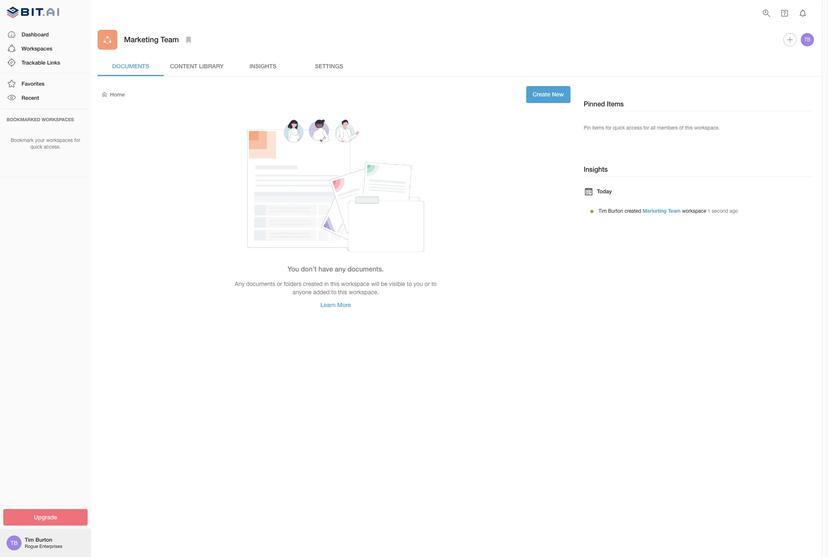 Task type: describe. For each thing, give the bounding box(es) containing it.
content
[[170, 62, 198, 69]]

2 horizontal spatial to
[[432, 281, 437, 287]]

home
[[110, 91, 125, 98]]

second
[[713, 208, 729, 214]]

of
[[680, 125, 684, 131]]

pin
[[584, 125, 591, 131]]

bookmark your workspaces for quick access.
[[11, 137, 80, 150]]

0 vertical spatial this
[[686, 125, 694, 131]]

tim burton created marketing team workspace 1 second ago
[[599, 208, 739, 214]]

access
[[627, 125, 643, 131]]

workspaces
[[22, 45, 52, 52]]

today
[[598, 188, 612, 194]]

items
[[593, 125, 605, 131]]

any
[[335, 265, 346, 273]]

bookmarked workspaces
[[7, 117, 74, 122]]

marketing team link
[[643, 208, 681, 214]]

created inside tim burton created marketing team workspace 1 second ago
[[625, 208, 642, 214]]

learn
[[321, 301, 336, 308]]

recent
[[22, 94, 39, 101]]

documents link
[[98, 56, 164, 76]]

more
[[338, 301, 351, 308]]

created inside any documents or folders created in this workspace will be visible to you or to anyone added to this workspace.
[[303, 281, 323, 287]]

visible
[[389, 281, 406, 287]]

learn more
[[321, 301, 351, 308]]

tab list containing documents
[[98, 56, 816, 76]]

ago
[[730, 208, 739, 214]]

library
[[199, 62, 224, 69]]

1 or from the left
[[277, 281, 282, 287]]

all
[[651, 125, 656, 131]]

2 or from the left
[[425, 281, 430, 287]]

settings link
[[296, 56, 363, 76]]

0 horizontal spatial to
[[332, 289, 337, 296]]

your
[[35, 137, 45, 143]]

1 vertical spatial tb
[[10, 540, 18, 546]]

any documents or folders created in this workspace will be visible to you or to anyone added to this workspace.
[[235, 281, 437, 296]]

content library link
[[164, 56, 230, 76]]

upgrade button
[[3, 509, 88, 526]]

pinned items
[[584, 100, 624, 108]]

added
[[313, 289, 330, 296]]

marketing team
[[124, 35, 179, 44]]

members
[[658, 125, 679, 131]]

documents
[[246, 281, 276, 287]]

trackable links button
[[0, 55, 91, 70]]

workspace inside tim burton created marketing team workspace 1 second ago
[[683, 208, 707, 214]]

for inside bookmark your workspaces for quick access.
[[74, 137, 80, 143]]

favorites
[[22, 80, 44, 87]]

create new button
[[527, 86, 571, 103]]

new
[[553, 91, 564, 98]]

quick inside bookmark your workspaces for quick access.
[[30, 144, 42, 150]]

workspaces
[[46, 137, 73, 143]]

0 horizontal spatial marketing
[[124, 35, 159, 44]]

workspaces
[[42, 117, 74, 122]]

1 vertical spatial team
[[669, 208, 681, 214]]

0 vertical spatial insights
[[250, 62, 277, 69]]

create new
[[533, 91, 564, 98]]

trackable
[[22, 59, 46, 66]]

will
[[371, 281, 380, 287]]

trackable links
[[22, 59, 60, 66]]

dashboard
[[22, 31, 49, 37]]

tb inside button
[[805, 37, 811, 43]]



Task type: vqa. For each thing, say whether or not it's contained in the screenshot.
any
yes



Task type: locate. For each thing, give the bounding box(es) containing it.
tim inside tim burton rogue enterprises
[[25, 536, 34, 543]]

rogue
[[25, 544, 38, 549]]

folders
[[284, 281, 302, 287]]

workspace
[[683, 208, 707, 214], [341, 281, 370, 287]]

or right you
[[425, 281, 430, 287]]

1 vertical spatial quick
[[30, 144, 42, 150]]

documents
[[112, 62, 149, 69]]

1 horizontal spatial workspace.
[[695, 125, 721, 131]]

create
[[533, 91, 551, 98]]

burton for marketing
[[609, 208, 624, 214]]

quick down your
[[30, 144, 42, 150]]

0 horizontal spatial team
[[161, 35, 179, 44]]

0 horizontal spatial burton
[[35, 536, 52, 543]]

burton for enterprises
[[35, 536, 52, 543]]

created
[[625, 208, 642, 214], [303, 281, 323, 287]]

1 horizontal spatial insights
[[584, 165, 608, 173]]

1 horizontal spatial to
[[407, 281, 412, 287]]

burton up enterprises
[[35, 536, 52, 543]]

1 horizontal spatial workspace
[[683, 208, 707, 214]]

1 horizontal spatial quick
[[614, 125, 626, 131]]

tim for enterprises
[[25, 536, 34, 543]]

items
[[608, 100, 624, 108]]

any
[[235, 281, 245, 287]]

bookmark image
[[184, 35, 194, 45]]

workspace. inside any documents or folders created in this workspace will be visible to you or to anyone added to this workspace.
[[349, 289, 379, 296]]

favorites button
[[0, 77, 91, 91]]

documents.
[[348, 265, 384, 273]]

to right you
[[432, 281, 437, 287]]

in
[[325, 281, 329, 287]]

1 vertical spatial this
[[331, 281, 340, 287]]

workspace down documents.
[[341, 281, 370, 287]]

0 horizontal spatial tb
[[10, 540, 18, 546]]

0 horizontal spatial insights
[[250, 62, 277, 69]]

anyone
[[293, 289, 312, 296]]

1 horizontal spatial tim
[[599, 208, 607, 214]]

be
[[381, 281, 388, 287]]

1 horizontal spatial tb
[[805, 37, 811, 43]]

0 vertical spatial workspace.
[[695, 125, 721, 131]]

marketing
[[124, 35, 159, 44], [643, 208, 667, 214]]

workspace left 1
[[683, 208, 707, 214]]

team
[[161, 35, 179, 44], [669, 208, 681, 214]]

you
[[414, 281, 423, 287]]

this up more
[[338, 289, 348, 296]]

1 horizontal spatial created
[[625, 208, 642, 214]]

settings
[[315, 62, 344, 69]]

tim burton rogue enterprises
[[25, 536, 62, 549]]

learn more link
[[314, 297, 358, 313]]

1 vertical spatial workspace
[[341, 281, 370, 287]]

1 vertical spatial insights
[[584, 165, 608, 173]]

quick
[[614, 125, 626, 131], [30, 144, 42, 150]]

team left 1
[[669, 208, 681, 214]]

team left bookmark image
[[161, 35, 179, 44]]

workspace. down the will
[[349, 289, 379, 296]]

0 horizontal spatial workspace
[[341, 281, 370, 287]]

to
[[407, 281, 412, 287], [432, 281, 437, 287], [332, 289, 337, 296]]

burton down today
[[609, 208, 624, 214]]

burton inside tim burton rogue enterprises
[[35, 536, 52, 543]]

for right workspaces
[[74, 137, 80, 143]]

0 horizontal spatial for
[[74, 137, 80, 143]]

have
[[319, 265, 333, 273]]

recent button
[[0, 91, 91, 105]]

upgrade
[[34, 513, 57, 520]]

0 vertical spatial team
[[161, 35, 179, 44]]

1 horizontal spatial marketing
[[643, 208, 667, 214]]

burton
[[609, 208, 624, 214], [35, 536, 52, 543]]

0 horizontal spatial quick
[[30, 144, 42, 150]]

1 horizontal spatial or
[[425, 281, 430, 287]]

tab list
[[98, 56, 816, 76]]

dashboard button
[[0, 27, 91, 41]]

bookmarked
[[7, 117, 40, 122]]

2 vertical spatial this
[[338, 289, 348, 296]]

1 vertical spatial marketing
[[643, 208, 667, 214]]

pinned
[[584, 100, 606, 108]]

0 vertical spatial burton
[[609, 208, 624, 214]]

workspace.
[[695, 125, 721, 131], [349, 289, 379, 296]]

enterprises
[[39, 544, 62, 549]]

tim up rogue
[[25, 536, 34, 543]]

this right the of
[[686, 125, 694, 131]]

1 vertical spatial created
[[303, 281, 323, 287]]

to left you
[[407, 281, 412, 287]]

1 vertical spatial burton
[[35, 536, 52, 543]]

1 horizontal spatial team
[[669, 208, 681, 214]]

0 vertical spatial marketing
[[124, 35, 159, 44]]

tim down today
[[599, 208, 607, 214]]

0 vertical spatial tim
[[599, 208, 607, 214]]

or
[[277, 281, 282, 287], [425, 281, 430, 287]]

tim inside tim burton created marketing team workspace 1 second ago
[[599, 208, 607, 214]]

for right items
[[606, 125, 612, 131]]

0 horizontal spatial workspace.
[[349, 289, 379, 296]]

for
[[606, 125, 612, 131], [644, 125, 650, 131], [74, 137, 80, 143]]

created left the marketing team link
[[625, 208, 642, 214]]

tim
[[599, 208, 607, 214], [25, 536, 34, 543]]

1 horizontal spatial for
[[606, 125, 612, 131]]

or left folders
[[277, 281, 282, 287]]

workspace inside any documents or folders created in this workspace will be visible to you or to anyone added to this workspace.
[[341, 281, 370, 287]]

quick left access
[[614, 125, 626, 131]]

1 vertical spatial workspace.
[[349, 289, 379, 296]]

tim for marketing
[[599, 208, 607, 214]]

1 vertical spatial tim
[[25, 536, 34, 543]]

0 horizontal spatial created
[[303, 281, 323, 287]]

burton inside tim burton created marketing team workspace 1 second ago
[[609, 208, 624, 214]]

access.
[[44, 144, 61, 150]]

you
[[288, 265, 299, 273]]

0 vertical spatial quick
[[614, 125, 626, 131]]

don't
[[301, 265, 317, 273]]

workspace. right the of
[[695, 125, 721, 131]]

tb button
[[800, 32, 816, 48]]

home link
[[101, 91, 125, 98]]

0 vertical spatial workspace
[[683, 208, 707, 214]]

0 horizontal spatial or
[[277, 281, 282, 287]]

you don't have any documents.
[[288, 265, 384, 273]]

1
[[708, 208, 711, 214]]

pin items for quick access for all members of this workspace.
[[584, 125, 721, 131]]

created up added
[[303, 281, 323, 287]]

for left all
[[644, 125, 650, 131]]

bookmark
[[11, 137, 34, 143]]

tb
[[805, 37, 811, 43], [10, 540, 18, 546]]

workspaces button
[[0, 41, 91, 55]]

links
[[47, 59, 60, 66]]

insights
[[250, 62, 277, 69], [584, 165, 608, 173]]

this right in at the left of the page
[[331, 281, 340, 287]]

0 vertical spatial tb
[[805, 37, 811, 43]]

this
[[686, 125, 694, 131], [331, 281, 340, 287], [338, 289, 348, 296]]

0 horizontal spatial tim
[[25, 536, 34, 543]]

insights link
[[230, 56, 296, 76]]

content library
[[170, 62, 224, 69]]

1 horizontal spatial burton
[[609, 208, 624, 214]]

to right added
[[332, 289, 337, 296]]

0 vertical spatial created
[[625, 208, 642, 214]]

2 horizontal spatial for
[[644, 125, 650, 131]]



